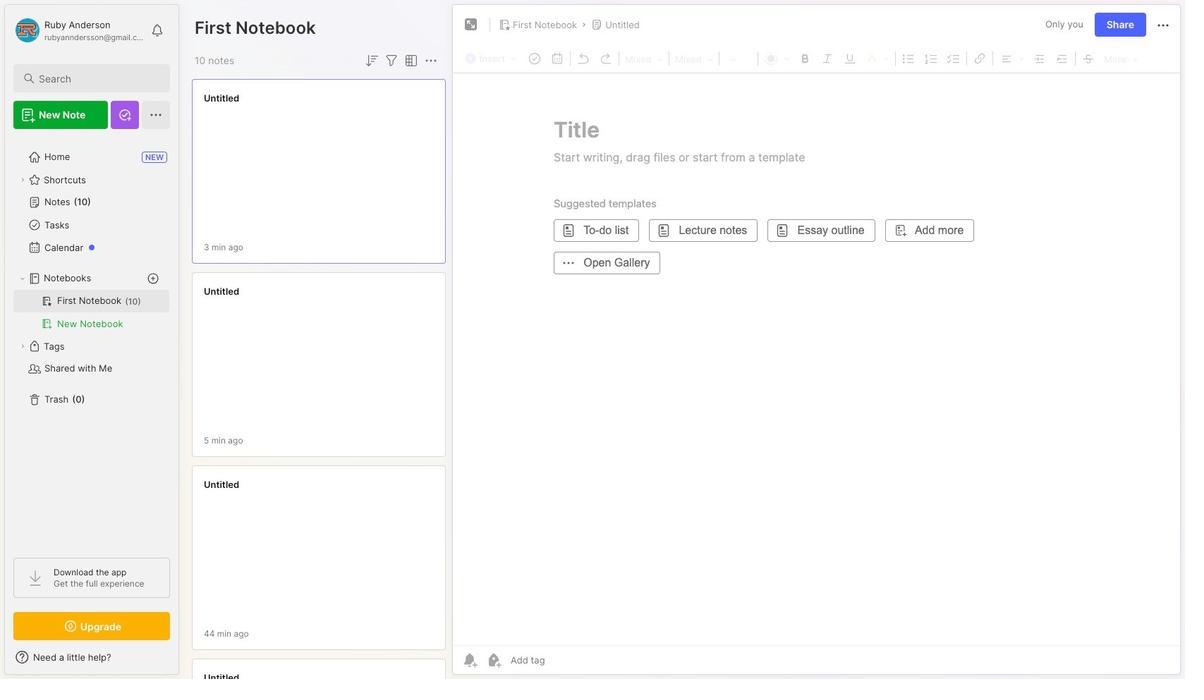 Task type: describe. For each thing, give the bounding box(es) containing it.
add tag image
[[485, 652, 502, 669]]

font family image
[[671, 49, 717, 68]]

expand tags image
[[18, 342, 27, 351]]

add a reminder image
[[461, 652, 478, 669]]

Search text field
[[39, 72, 157, 85]]

insert image
[[461, 49, 523, 68]]

Alignment field
[[995, 49, 1029, 67]]

Font color field
[[760, 49, 794, 67]]

tree inside main element
[[5, 138, 178, 545]]

More field
[[1100, 49, 1142, 68]]

group inside tree
[[13, 290, 169, 335]]

note window element
[[452, 4, 1181, 679]]

Account field
[[13, 16, 144, 44]]

expand notebooks image
[[18, 274, 27, 283]]



Task type: locate. For each thing, give the bounding box(es) containing it.
group
[[13, 290, 169, 335]]

cell
[[13, 290, 169, 312]]

Highlight field
[[861, 49, 894, 67]]

Add filters field
[[383, 52, 400, 69]]

1 vertical spatial more actions field
[[423, 52, 439, 69]]

tree
[[5, 138, 178, 545]]

click to collapse image
[[178, 653, 189, 670]]

main element
[[0, 0, 183, 679]]

heading level image
[[621, 49, 667, 68]]

font color image
[[760, 49, 794, 67]]

None search field
[[39, 70, 157, 87]]

Add tag field
[[509, 654, 616, 667]]

more actions image
[[1155, 17, 1172, 34]]

0 horizontal spatial more actions field
[[423, 52, 439, 69]]

add filters image
[[383, 52, 400, 69]]

Insert field
[[461, 49, 523, 68]]

none search field inside main element
[[39, 70, 157, 87]]

View options field
[[400, 52, 420, 69]]

more image
[[1100, 49, 1142, 68]]

alignment image
[[995, 49, 1029, 67]]

0 vertical spatial more actions field
[[1155, 16, 1172, 34]]

Font size field
[[721, 49, 756, 68]]

Sort options field
[[363, 52, 380, 69]]

Font family field
[[671, 49, 717, 68]]

cell inside main element
[[13, 290, 169, 312]]

1 horizontal spatial more actions field
[[1155, 16, 1172, 34]]

expand note image
[[463, 16, 480, 33]]

More actions field
[[1155, 16, 1172, 34], [423, 52, 439, 69]]

Heading level field
[[621, 49, 667, 68]]

highlight image
[[861, 49, 894, 67]]

font size image
[[721, 49, 756, 68]]

more actions image
[[423, 52, 439, 69]]

WHAT'S NEW field
[[5, 646, 178, 669]]

Note Editor text field
[[453, 73, 1180, 645]]



Task type: vqa. For each thing, say whether or not it's contained in the screenshot.
Main element
yes



